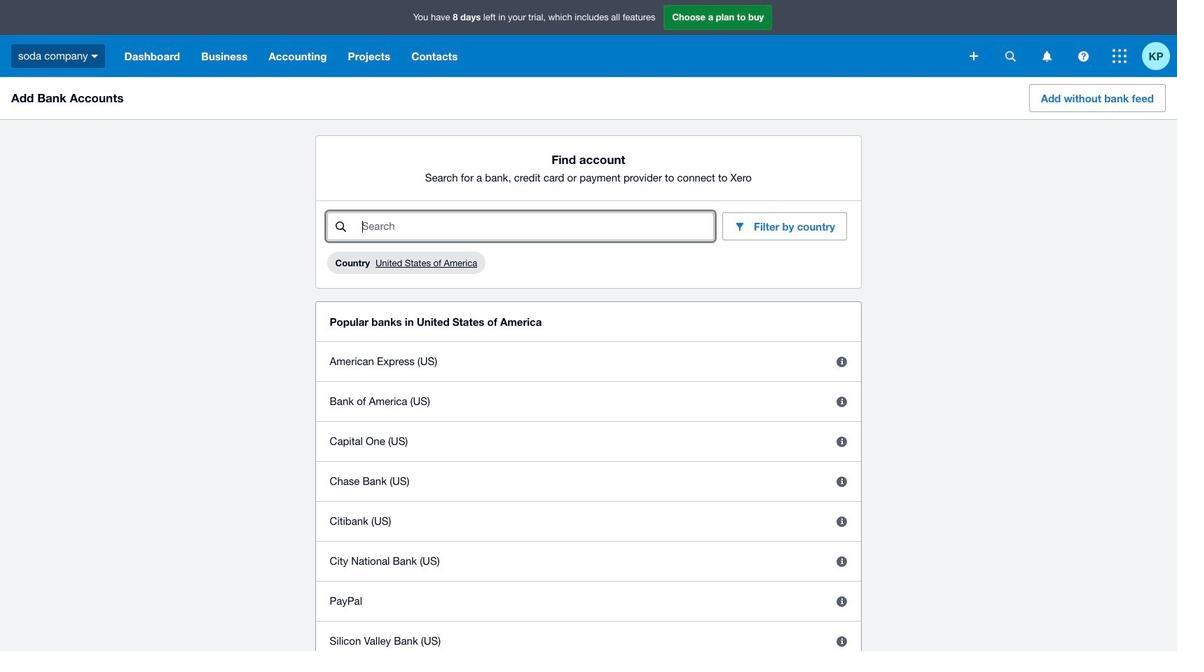 Task type: locate. For each thing, give the bounding box(es) containing it.
2 more information image from the top
[[828, 428, 856, 456]]

1 vertical spatial more information image
[[828, 468, 856, 496]]

svg image
[[1078, 51, 1089, 61]]

banner
[[0, 0, 1178, 77]]

1 more information image from the top
[[828, 388, 856, 416]]

more information image
[[828, 388, 856, 416], [828, 468, 856, 496]]

0 vertical spatial more information image
[[828, 388, 856, 416]]

svg image
[[1113, 49, 1127, 63], [1005, 51, 1016, 61], [1043, 51, 1052, 61], [970, 52, 978, 60], [91, 54, 98, 58]]

more information image
[[828, 348, 856, 376], [828, 428, 856, 456], [828, 507, 856, 536], [828, 547, 856, 575], [828, 587, 856, 615], [828, 627, 856, 651]]

Search field
[[361, 213, 714, 240]]



Task type: describe. For each thing, give the bounding box(es) containing it.
1 more information image from the top
[[828, 348, 856, 376]]

4 more information image from the top
[[828, 547, 856, 575]]

6 more information image from the top
[[828, 627, 856, 651]]

5 more information image from the top
[[828, 587, 856, 615]]

2 more information image from the top
[[828, 468, 856, 496]]

3 more information image from the top
[[828, 507, 856, 536]]



Task type: vqa. For each thing, say whether or not it's contained in the screenshot.
second More information icon from the bottom
yes



